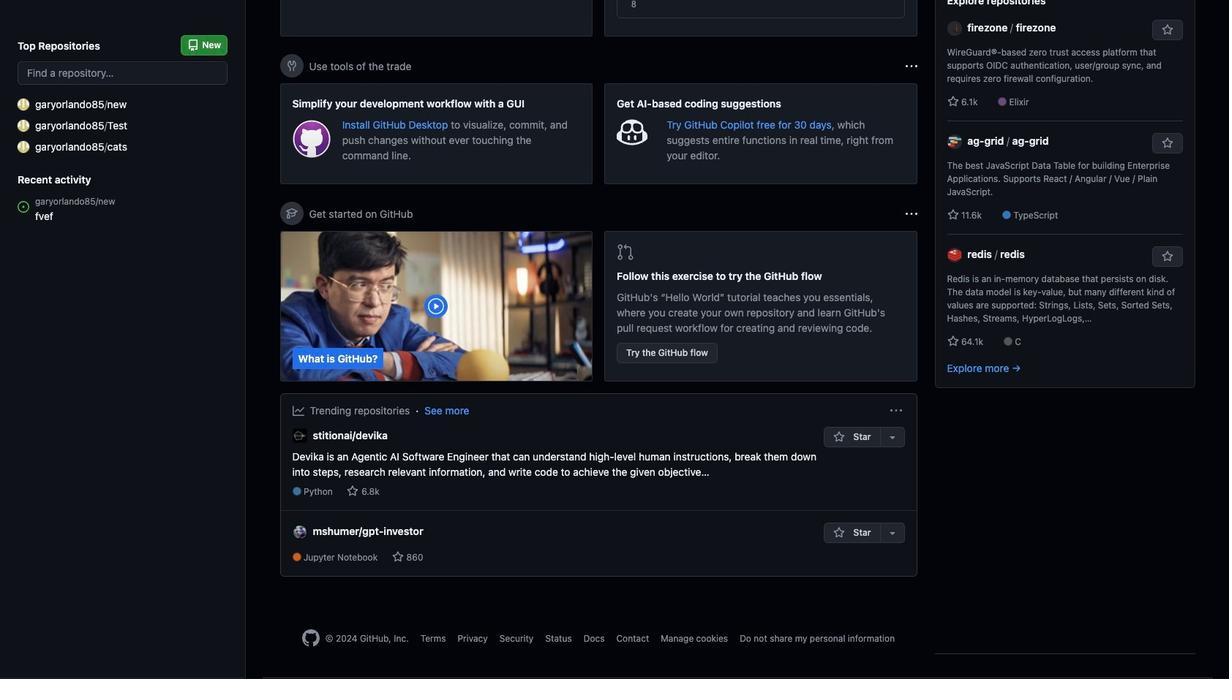 Task type: describe. For each thing, give the bounding box(es) containing it.
star this repository image for @ag-grid profile image
[[1162, 138, 1173, 149]]

add this repository to a list image for star icon related to @mshumer profile image
[[887, 528, 898, 540]]

star this repository image for @redis profile image at the right of the page
[[1162, 251, 1173, 263]]

start a new repository element
[[280, 0, 593, 37]]

why am i seeing this? image for get ai-based coding suggestions element
[[906, 60, 917, 72]]

graph image
[[292, 405, 304, 417]]

simplify your development workflow with a gui element
[[280, 83, 593, 184]]

get ai-based coding suggestions element
[[604, 83, 917, 184]]

mortar board image
[[286, 208, 297, 220]]

star image for the @stitionai profile image
[[834, 432, 845, 443]]

@mshumer profile image
[[292, 525, 307, 540]]

Top Repositories search field
[[18, 61, 228, 85]]

feed item heading menu image
[[890, 405, 902, 417]]

0 vertical spatial star image
[[947, 336, 959, 348]]

what is github? image
[[281, 232, 592, 381]]

star this repository image
[[1162, 24, 1173, 36]]

add this repository to a list image for star icon related to the @stitionai profile image
[[887, 432, 898, 443]]

@firezone profile image
[[947, 21, 962, 36]]

Find a repository… text field
[[18, 61, 228, 85]]

tools image
[[286, 60, 297, 72]]

explore element
[[935, 0, 1195, 655]]

2 repo details element from the top
[[292, 551, 435, 565]]

cats image
[[18, 141, 29, 153]]

1 repo details element from the top
[[292, 486, 824, 499]]



Task type: vqa. For each thing, say whether or not it's contained in the screenshot.
cats icon
yes



Task type: locate. For each thing, give the bounding box(es) containing it.
0 vertical spatial star this repository image
[[1162, 138, 1173, 149]]

explore repositories navigation
[[935, 0, 1195, 389]]

star this repository image
[[1162, 138, 1173, 149], [1162, 251, 1173, 263]]

2 star this repository image from the top
[[1162, 251, 1173, 263]]

@redis profile image
[[947, 248, 962, 263]]

star image
[[947, 336, 959, 348], [834, 432, 845, 443], [834, 528, 845, 540]]

repo details element
[[292, 486, 824, 499], [292, 551, 435, 565]]

why am i seeing this? image
[[906, 60, 917, 72], [906, 208, 917, 220]]

2 why am i seeing this? image from the top
[[906, 208, 917, 220]]

git pull request image
[[617, 244, 634, 261]]

0 vertical spatial repo details element
[[292, 486, 824, 499]]

@ag-grid profile image
[[947, 135, 962, 150]]

why am i seeing this? image for try the github flow element
[[906, 208, 917, 220]]

github desktop image
[[292, 120, 331, 158]]

@stitionai profile image
[[292, 429, 307, 444]]

new image
[[18, 98, 29, 110]]

1 vertical spatial add this repository to a list image
[[887, 528, 898, 540]]

star image
[[947, 96, 959, 108], [947, 209, 959, 221], [347, 486, 359, 498], [392, 551, 404, 563]]

1 vertical spatial repo details element
[[292, 551, 435, 565]]

open issue image
[[18, 201, 29, 213]]

0 vertical spatial why am i seeing this? image
[[906, 60, 917, 72]]

add this repository to a list image
[[887, 432, 898, 443], [887, 528, 898, 540]]

1 why am i seeing this? image from the top
[[906, 60, 917, 72]]

1 vertical spatial star this repository image
[[1162, 251, 1173, 263]]

homepage image
[[302, 630, 320, 647]]

what is github? element
[[280, 231, 593, 382]]

0 vertical spatial add this repository to a list image
[[887, 432, 898, 443]]

1 vertical spatial why am i seeing this? image
[[906, 208, 917, 220]]

1 vertical spatial star image
[[834, 432, 845, 443]]

1 star this repository image from the top
[[1162, 138, 1173, 149]]

try the github flow element
[[604, 231, 917, 382]]

star image for @mshumer profile image
[[834, 528, 845, 540]]

play image
[[428, 298, 445, 315]]

test image
[[18, 120, 29, 131]]

2 vertical spatial star image
[[834, 528, 845, 540]]

1 add this repository to a list image from the top
[[887, 432, 898, 443]]

2 add this repository to a list image from the top
[[887, 528, 898, 540]]



